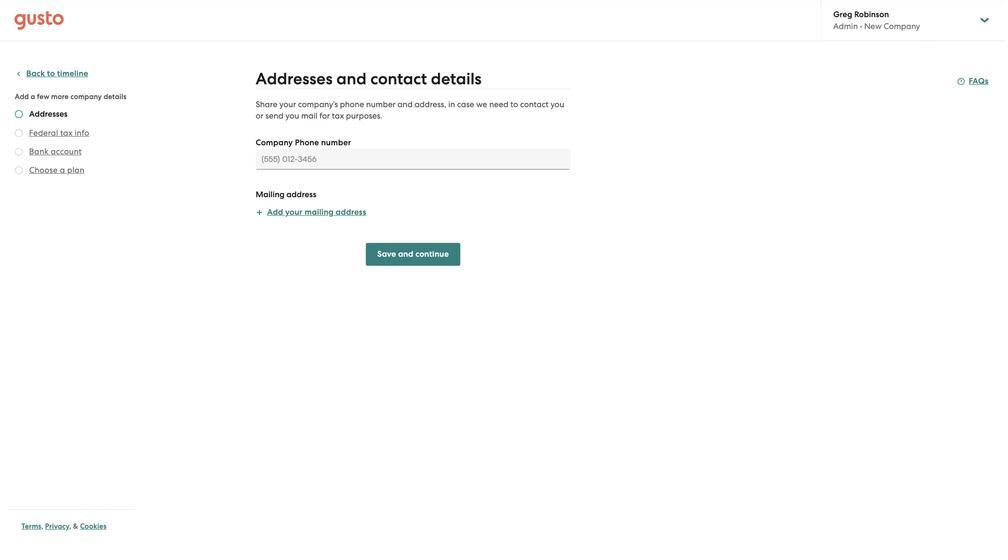 Task type: vqa. For each thing, say whether or not it's contained in the screenshot.
"COMPANY" dropdown button
no



Task type: locate. For each thing, give the bounding box(es) containing it.
1 vertical spatial a
[[60, 166, 65, 175]]

and up phone
[[337, 69, 367, 89]]

1 horizontal spatial add
[[267, 208, 283, 218]]

0 horizontal spatial ,
[[41, 523, 43, 532]]

1 vertical spatial details
[[104, 93, 127, 101]]

terms , privacy , & cookies
[[21, 523, 107, 532]]

robinson
[[855, 10, 889, 20]]

0 vertical spatial a
[[31, 93, 35, 101]]

0 vertical spatial add
[[15, 93, 29, 101]]

0 horizontal spatial add
[[15, 93, 29, 101]]

a left plan
[[60, 166, 65, 175]]

company inside greg robinson admin • new company
[[884, 21, 921, 31]]

1 horizontal spatial number
[[366, 100, 396, 109]]

a for choose
[[60, 166, 65, 175]]

1 horizontal spatial tax
[[332, 111, 344, 121]]

0 horizontal spatial company
[[256, 138, 293, 148]]

mail
[[301, 111, 318, 121]]

number
[[366, 100, 396, 109], [321, 138, 351, 148]]

0 horizontal spatial details
[[104, 93, 127, 101]]

0 vertical spatial details
[[431, 69, 482, 89]]

3 check image from the top
[[15, 167, 23, 175]]

details right company
[[104, 93, 127, 101]]

save
[[377, 250, 396, 260]]

a inside button
[[60, 166, 65, 175]]

1 , from the left
[[41, 523, 43, 532]]

address up add your mailing address
[[287, 190, 316, 200]]

address,
[[415, 100, 446, 109]]

contact up share your company's phone number and address, in case we need to contact you or send you mail for tax purposes.
[[371, 69, 427, 89]]

0 horizontal spatial to
[[47, 69, 55, 79]]

details up in
[[431, 69, 482, 89]]

contact inside share your company's phone number and address, in case we need to contact you or send you mail for tax purposes.
[[520, 100, 549, 109]]

contact
[[371, 69, 427, 89], [520, 100, 549, 109]]

plan
[[67, 166, 85, 175]]

0 vertical spatial contact
[[371, 69, 427, 89]]

2 check image from the top
[[15, 148, 23, 156]]

, left privacy link
[[41, 523, 43, 532]]

1 vertical spatial addresses
[[29, 109, 68, 119]]

send
[[266, 111, 284, 121]]

check image for federal
[[15, 129, 23, 137]]

0 vertical spatial your
[[280, 100, 296, 109]]

tax inside share your company's phone number and address, in case we need to contact you or send you mail for tax purposes.
[[332, 111, 344, 121]]

info
[[75, 128, 89, 138]]

1 vertical spatial check image
[[15, 148, 23, 156]]

mailing
[[305, 208, 334, 218]]

address
[[287, 190, 316, 200], [336, 208, 366, 218]]

your
[[280, 100, 296, 109], [285, 208, 303, 218]]

faqs
[[969, 76, 989, 86]]

details
[[431, 69, 482, 89], [104, 93, 127, 101]]

for
[[320, 111, 330, 121]]

choose
[[29, 166, 58, 175]]

0 vertical spatial check image
[[15, 129, 23, 137]]

1 horizontal spatial addresses
[[256, 69, 333, 89]]

check image left choose
[[15, 167, 23, 175]]

0 vertical spatial to
[[47, 69, 55, 79]]

tax right for
[[332, 111, 344, 121]]

your up send
[[280, 100, 296, 109]]

tax
[[332, 111, 344, 121], [60, 128, 73, 138]]

your for add
[[285, 208, 303, 218]]

or
[[256, 111, 264, 121]]

add up check image
[[15, 93, 29, 101]]

add down mailing at the left of the page
[[267, 208, 283, 218]]

save and continue
[[377, 250, 449, 260]]

addresses inside list
[[29, 109, 68, 119]]

number up purposes.
[[366, 100, 396, 109]]

,
[[41, 523, 43, 532], [69, 523, 71, 532]]

add
[[15, 93, 29, 101], [267, 208, 283, 218]]

account
[[51, 147, 82, 157]]

and
[[337, 69, 367, 89], [398, 100, 413, 109], [398, 250, 414, 260]]

1 vertical spatial and
[[398, 100, 413, 109]]

addresses
[[256, 69, 333, 89], [29, 109, 68, 119]]

addresses and contact details
[[256, 69, 482, 89]]

company right the new
[[884, 21, 921, 31]]

privacy
[[45, 523, 69, 532]]

terms
[[21, 523, 41, 532]]

and inside button
[[398, 250, 414, 260]]

addresses up company's
[[256, 69, 333, 89]]

check image left bank
[[15, 148, 23, 156]]

1 vertical spatial to
[[511, 100, 518, 109]]

addresses down few
[[29, 109, 68, 119]]

company
[[884, 21, 921, 31], [256, 138, 293, 148]]

contact right need
[[520, 100, 549, 109]]

federal
[[29, 128, 58, 138]]

1 vertical spatial your
[[285, 208, 303, 218]]

back
[[26, 69, 45, 79]]

1 vertical spatial contact
[[520, 100, 549, 109]]

to right back at the top
[[47, 69, 55, 79]]

and right save
[[398, 250, 414, 260]]

a left few
[[31, 93, 35, 101]]

1 horizontal spatial to
[[511, 100, 518, 109]]

0 vertical spatial company
[[884, 21, 921, 31]]

2 vertical spatial and
[[398, 250, 414, 260]]

1 horizontal spatial you
[[551, 100, 565, 109]]

0 horizontal spatial you
[[286, 111, 299, 121]]

a
[[31, 93, 35, 101], [60, 166, 65, 175]]

check image
[[15, 129, 23, 137], [15, 148, 23, 156], [15, 167, 23, 175]]

1 vertical spatial address
[[336, 208, 366, 218]]

2 vertical spatial check image
[[15, 167, 23, 175]]

new
[[865, 21, 882, 31]]

2 , from the left
[[69, 523, 71, 532]]

0 horizontal spatial addresses
[[29, 109, 68, 119]]

more
[[51, 93, 69, 101]]

to right need
[[511, 100, 518, 109]]

, left &
[[69, 523, 71, 532]]

1 horizontal spatial contact
[[520, 100, 549, 109]]

1 vertical spatial you
[[286, 111, 299, 121]]

check image down check image
[[15, 129, 23, 137]]

tax left info
[[60, 128, 73, 138]]

add your mailing address
[[267, 208, 366, 218]]

1 horizontal spatial details
[[431, 69, 482, 89]]

0 horizontal spatial a
[[31, 93, 35, 101]]

0 horizontal spatial address
[[287, 190, 316, 200]]

0 vertical spatial number
[[366, 100, 396, 109]]

number right the phone
[[321, 138, 351, 148]]

company down send
[[256, 138, 293, 148]]

add for add your mailing address
[[267, 208, 283, 218]]

addresses for addresses and contact details
[[256, 69, 333, 89]]

company phone number
[[256, 138, 351, 148]]

1 vertical spatial tax
[[60, 128, 73, 138]]

mailing address
[[256, 190, 316, 200]]

1 vertical spatial add
[[267, 208, 283, 218]]

case
[[457, 100, 474, 109]]

and left "address,"
[[398, 100, 413, 109]]

faqs button
[[958, 76, 989, 87]]

need
[[489, 100, 509, 109]]

cookies
[[80, 523, 107, 532]]

0 horizontal spatial tax
[[60, 128, 73, 138]]

and inside share your company's phone number and address, in case we need to contact you or send you mail for tax purposes.
[[398, 100, 413, 109]]

0 vertical spatial you
[[551, 100, 565, 109]]

your inside share your company's phone number and address, in case we need to contact you or send you mail for tax purposes.
[[280, 100, 296, 109]]

you
[[551, 100, 565, 109], [286, 111, 299, 121]]

1 horizontal spatial company
[[884, 21, 921, 31]]

1 horizontal spatial ,
[[69, 523, 71, 532]]

to
[[47, 69, 55, 79], [511, 100, 518, 109]]

your down mailing address
[[285, 208, 303, 218]]

0 vertical spatial and
[[337, 69, 367, 89]]

1 check image from the top
[[15, 129, 23, 137]]

1 horizontal spatial a
[[60, 166, 65, 175]]

Company Phone number telephone field
[[256, 149, 571, 170]]

greg
[[834, 10, 853, 20]]

0 vertical spatial tax
[[332, 111, 344, 121]]

purposes.
[[346, 111, 383, 121]]

0 vertical spatial addresses
[[256, 69, 333, 89]]

0 horizontal spatial number
[[321, 138, 351, 148]]

address right "mailing"
[[336, 208, 366, 218]]



Task type: describe. For each thing, give the bounding box(es) containing it.
choose a plan
[[29, 166, 85, 175]]

privacy link
[[45, 523, 69, 532]]

phone
[[340, 100, 364, 109]]

and for addresses
[[337, 69, 367, 89]]

federal tax info button
[[29, 127, 89, 139]]

&
[[73, 523, 78, 532]]

to inside share your company's phone number and address, in case we need to contact you or send you mail for tax purposes.
[[511, 100, 518, 109]]

bank
[[29, 147, 49, 157]]

company
[[70, 93, 102, 101]]

mailing
[[256, 190, 285, 200]]

1 vertical spatial company
[[256, 138, 293, 148]]

1 horizontal spatial address
[[336, 208, 366, 218]]

few
[[37, 93, 49, 101]]

timeline
[[57, 69, 88, 79]]

check image for choose
[[15, 167, 23, 175]]

0 vertical spatial address
[[287, 190, 316, 200]]

choose a plan button
[[29, 165, 85, 176]]

tax inside button
[[60, 128, 73, 138]]

admin
[[834, 21, 858, 31]]

a for add
[[31, 93, 35, 101]]

check image for bank
[[15, 148, 23, 156]]

check image
[[15, 110, 23, 118]]

terms link
[[21, 523, 41, 532]]

bank account button
[[29, 146, 82, 157]]

home image
[[14, 11, 64, 30]]

addresses for addresses
[[29, 109, 68, 119]]

back to timeline button
[[15, 68, 88, 80]]

cookies button
[[80, 522, 107, 533]]

to inside button
[[47, 69, 55, 79]]

1 vertical spatial number
[[321, 138, 351, 148]]

bank account
[[29, 147, 82, 157]]

greg robinson admin • new company
[[834, 10, 921, 31]]

0 horizontal spatial contact
[[371, 69, 427, 89]]

in
[[448, 100, 455, 109]]

your for share
[[280, 100, 296, 109]]

and for save
[[398, 250, 414, 260]]

federal tax info
[[29, 128, 89, 138]]

number inside share your company's phone number and address, in case we need to contact you or send you mail for tax purposes.
[[366, 100, 396, 109]]

addresses list
[[15, 109, 132, 178]]

company's
[[298, 100, 338, 109]]

share
[[256, 100, 278, 109]]

add for add a few more company details
[[15, 93, 29, 101]]

back to timeline
[[26, 69, 88, 79]]

share your company's phone number and address, in case we need to contact you or send you mail for tax purposes.
[[256, 100, 565, 121]]

add a few more company details
[[15, 93, 127, 101]]

•
[[860, 21, 863, 31]]

we
[[476, 100, 487, 109]]

continue
[[416, 250, 449, 260]]

save and continue button
[[366, 243, 461, 266]]

phone
[[295, 138, 319, 148]]



